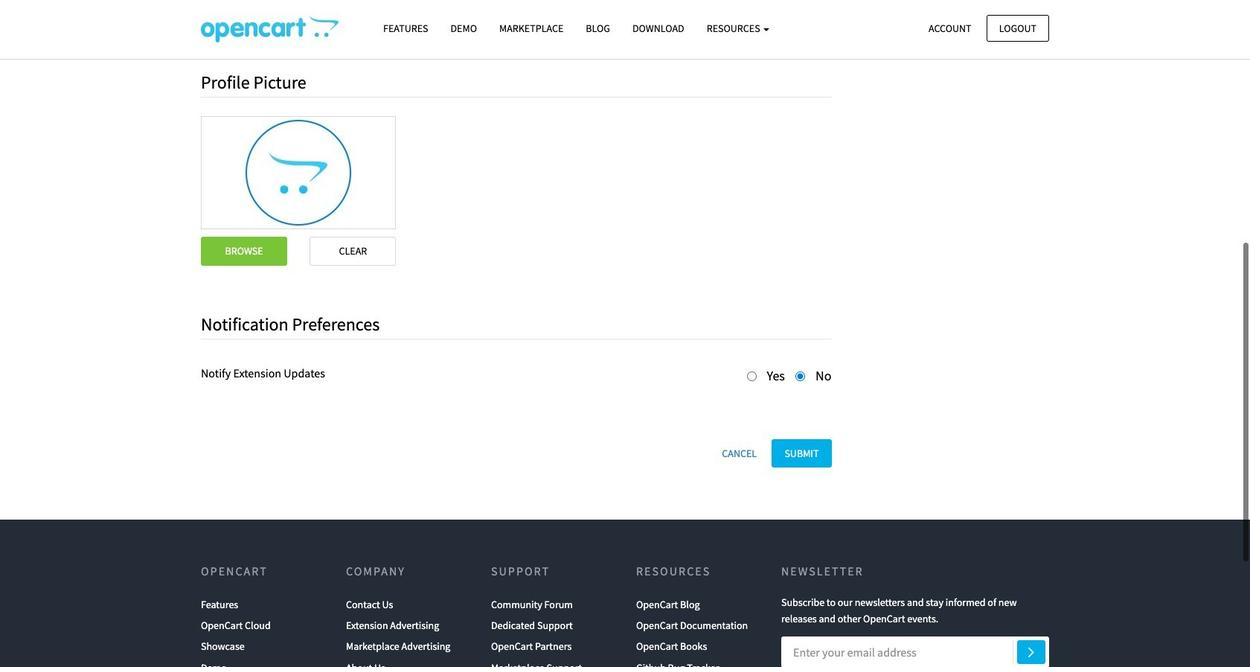Task type: vqa. For each thing, say whether or not it's contained in the screenshot.
ACCOUNT EDIT IMAGE
yes



Task type: describe. For each thing, give the bounding box(es) containing it.
angle right image
[[1029, 642, 1035, 660]]

Enter your email address text field
[[782, 636, 1050, 667]]



Task type: locate. For each thing, give the bounding box(es) containing it.
None radio
[[796, 372, 806, 381]]

account edit image
[[201, 16, 339, 42]]

None radio
[[747, 372, 757, 381]]



